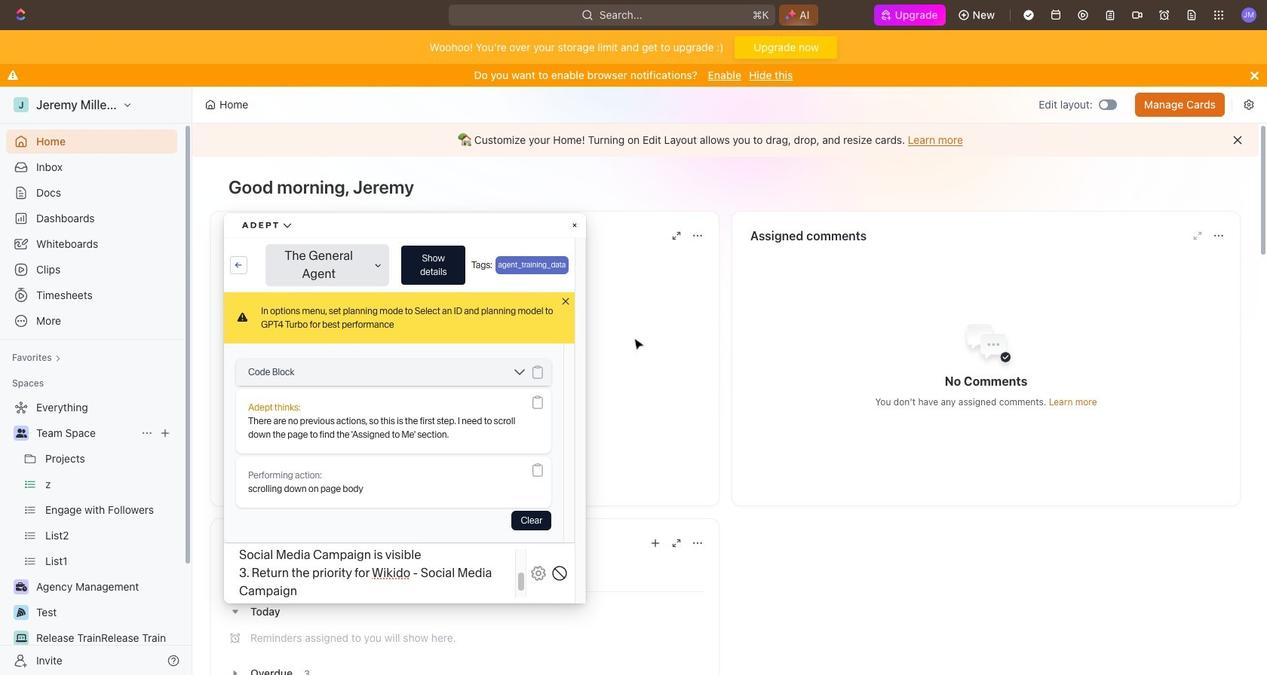 Task type: describe. For each thing, give the bounding box(es) containing it.
tree inside sidebar navigation
[[6, 396, 177, 676]]

pizza slice image
[[17, 609, 26, 618]]



Task type: locate. For each thing, give the bounding box(es) containing it.
tree
[[6, 396, 177, 676]]

user group image
[[15, 429, 27, 438]]

tab list
[[226, 556, 704, 593]]

jeremy miller's workspace, , element
[[14, 97, 29, 112]]

sidebar navigation
[[0, 87, 195, 676]]

alert
[[192, 124, 1259, 157]]

laptop code image
[[15, 634, 27, 643]]

business time image
[[15, 583, 27, 592]]

business time image
[[229, 472, 241, 482]]



Task type: vqa. For each thing, say whether or not it's contained in the screenshot.
laptop code image
yes



